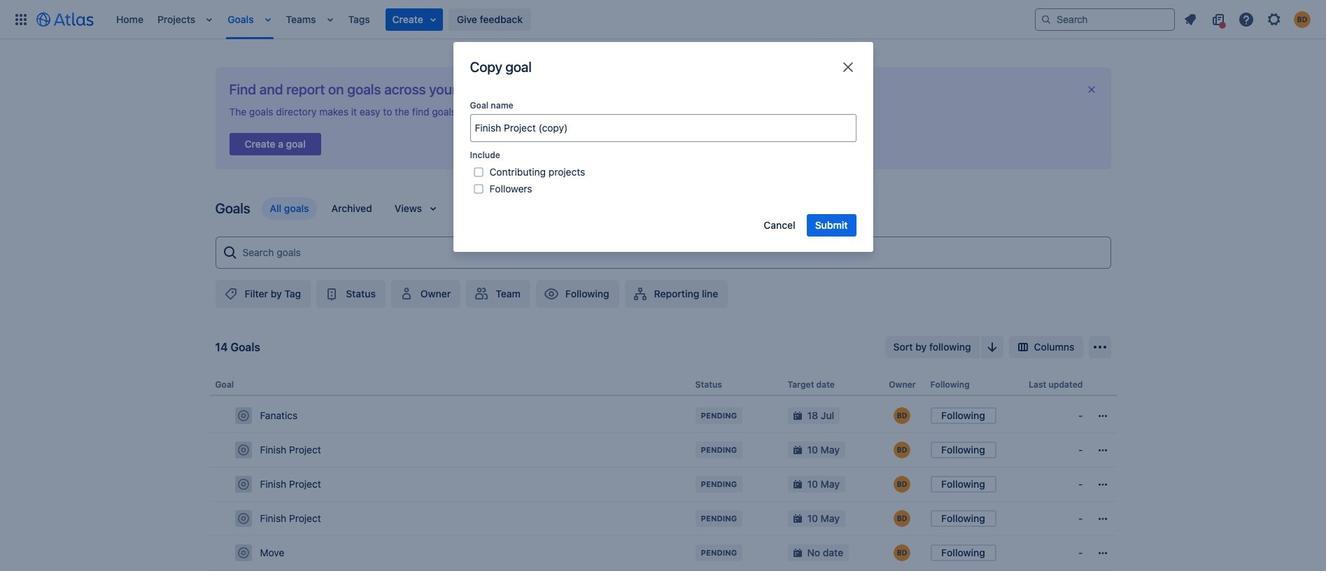 Task type: describe. For each thing, give the bounding box(es) containing it.
search image
[[1041, 14, 1052, 25]]

Search field
[[1035, 8, 1175, 30]]

1 horizontal spatial list
[[1178, 8, 1318, 30]]

list item inside top element
[[385, 8, 443, 30]]



Task type: locate. For each thing, give the bounding box(es) containing it.
group
[[756, 214, 856, 237]]

search goals image
[[222, 244, 238, 261]]

close modal image
[[840, 59, 856, 76]]

following image
[[543, 286, 560, 302]]

top element
[[8, 0, 1035, 39]]

0 horizontal spatial list
[[109, 0, 1035, 39]]

list
[[109, 0, 1035, 39], [1178, 8, 1318, 30]]

reverse sort order image
[[984, 339, 1001, 356]]

dialog
[[453, 42, 873, 252]]

None field
[[471, 116, 856, 141]]

help image
[[1238, 11, 1255, 28]]

Search goals field
[[238, 240, 1105, 265]]

banner
[[0, 0, 1327, 39]]

None search field
[[1035, 8, 1175, 30]]

list item
[[201, 0, 218, 39], [259, 0, 276, 39], [322, 0, 338, 39], [385, 8, 443, 30]]

close banner image
[[1086, 84, 1097, 95]]

status image
[[324, 286, 340, 302]]

label image
[[222, 286, 239, 302]]



Task type: vqa. For each thing, say whether or not it's contained in the screenshot.
second confluence Image from the top of the page
no



